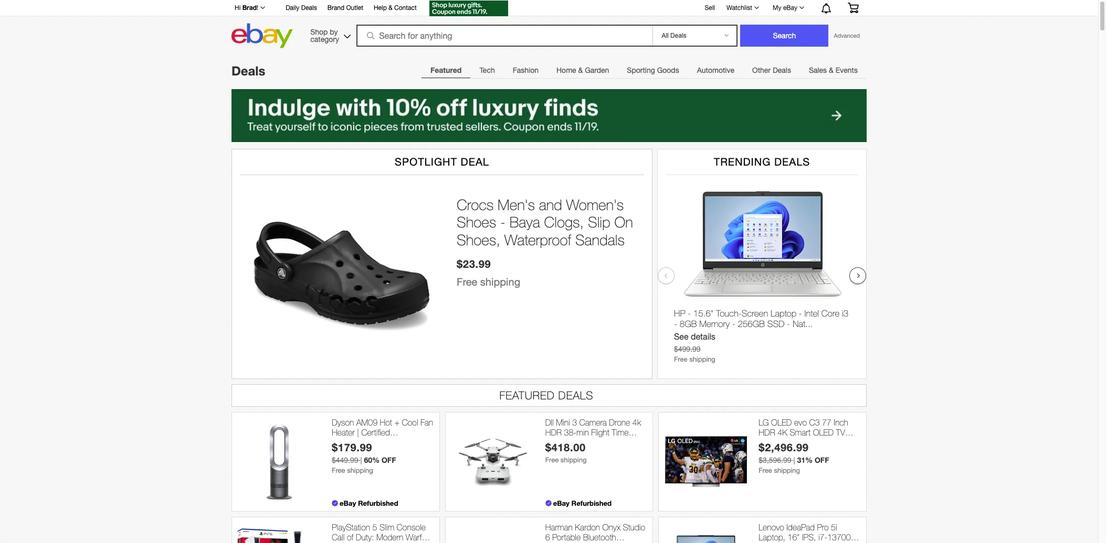 Task type: describe. For each thing, give the bounding box(es) containing it.
shipping inside hp - 15.6" touch-screen laptop - intel core i3 - 8gb memory - 256gb ssd - nat... see details $499.99 free shipping
[[689, 356, 715, 364]]

deals for daily deals
[[301, 4, 317, 12]]

off for $2,496.99
[[815, 456, 829, 465]]

deal
[[461, 156, 489, 168]]

crocs
[[457, 196, 494, 214]]

& for garden
[[578, 66, 583, 75]]

home & garden
[[556, 66, 609, 75]]

38-
[[564, 428, 576, 438]]

$418.00 free shipping
[[545, 442, 587, 465]]

fan
[[421, 418, 433, 428]]

onyx
[[602, 523, 621, 533]]

brand
[[327, 4, 344, 12]]

shoes
[[457, 214, 496, 231]]

account navigation
[[229, 0, 867, 18]]

black
[[582, 543, 601, 544]]

featured for featured deals
[[499, 389, 555, 402]]

& for events
[[829, 66, 834, 75]]

15.6"
[[693, 309, 714, 319]]

advanced
[[834, 33, 860, 39]]

lg oled evo c3 77 inch hdr 4k smart oled tv (2023)
[[759, 418, 848, 448]]

+ inside the dyson am09 hot + cool fan heater | certified refurbished
[[394, 418, 400, 428]]

free inside hp - 15.6" touch-screen laptop - intel core i3 - 8gb memory - 256gb ssd - nat... see details $499.99 free shipping
[[674, 356, 687, 364]]

shop by category
[[310, 28, 339, 43]]

fashion link
[[504, 60, 548, 81]]

mini
[[556, 418, 570, 428]]

harman kardon onyx studio 6 portable bluetooth speaker - black link
[[545, 523, 647, 544]]

$499.99
[[674, 345, 701, 354]]

| inside the dyson am09 hot + cool fan heater | certified refurbished
[[357, 428, 359, 438]]

hdr for $2,496.99
[[759, 428, 775, 438]]

0 horizontal spatial ebay
[[340, 500, 356, 508]]

advanced link
[[829, 25, 865, 46]]

vertical
[[545, 438, 569, 448]]

free down $23.99 at the top
[[457, 276, 477, 288]]

lg oled evo c3 77 inch hdr 4k smart oled tv (2023) link
[[759, 418, 861, 448]]

tech link
[[471, 60, 504, 81]]

other deals link
[[743, 60, 800, 81]]

screen
[[742, 309, 768, 319]]

playstation 5 slim console call of duty: modern warfare iii bundle + playstation link
[[332, 523, 434, 544]]

- up nat...
[[799, 309, 802, 319]]

deals for other deals
[[773, 66, 791, 75]]

hot
[[380, 418, 392, 428]]

1 ebay refurbished from the left
[[340, 500, 398, 508]]

$179.99
[[332, 442, 372, 454]]

tv
[[836, 428, 845, 438]]

16"
[[788, 533, 800, 543]]

none submit inside shop by category banner
[[740, 25, 829, 47]]

evo
[[794, 418, 807, 428]]

memory
[[699, 319, 730, 330]]

free inside $179.99 $449.99 | 60% off free shipping
[[332, 467, 345, 475]]

ideapad
[[787, 523, 815, 533]]

featured for featured
[[430, 66, 462, 75]]

spotlight
[[395, 156, 457, 168]]

ebay inside my ebay link
[[783, 4, 797, 12]]

category
[[310, 35, 339, 43]]

2 ebay refurbished from the left
[[553, 500, 612, 508]]

13700h,
[[827, 533, 859, 543]]

(2023)
[[759, 438, 781, 448]]

daily
[[286, 4, 299, 12]]

other deals
[[752, 66, 791, 75]]

cool
[[402, 418, 418, 428]]

31%
[[797, 456, 813, 465]]

!
[[257, 4, 258, 12]]

shipping inside $418.00 free shipping
[[561, 457, 587, 465]]

details
[[691, 332, 715, 342]]

featured menu bar
[[422, 59, 867, 81]]

+ inside the playstation 5 slim console call of duty: modern warfare iii bundle + playstation
[[365, 543, 370, 544]]

dil mini 3 camera drone 4k hdr 38-min flight time vertical shooting
[[545, 418, 641, 448]]

- down hp at the right bottom of the page
[[674, 319, 677, 330]]

lenovo ideapad pro 5i laptop, 16" ips,  i7-13700h, gb, 512gb ssd, win link
[[759, 523, 861, 544]]

bluetooth
[[583, 533, 616, 543]]

win
[[823, 543, 837, 544]]

other
[[752, 66, 771, 75]]

60%
[[364, 456, 380, 465]]

flight
[[591, 428, 609, 438]]

dil mini 3 camera drone 4k hdr 38-min flight time vertical shooting link
[[545, 418, 647, 448]]

events
[[836, 66, 858, 75]]

refurbished up 5 at the left of the page
[[358, 500, 398, 508]]

deals for trending deals
[[774, 156, 810, 168]]

by
[[330, 28, 338, 36]]

my ebay
[[773, 4, 797, 12]]

watchlist
[[727, 4, 752, 12]]

hi
[[235, 4, 241, 12]]

sales & events
[[809, 66, 858, 75]]

clogs,
[[544, 214, 584, 231]]

$2,496.99 $3,596.99 | 31% off free shipping
[[759, 442, 829, 475]]

& for contact
[[389, 4, 393, 12]]

lenovo
[[759, 523, 784, 533]]

drone
[[609, 418, 630, 428]]

- down the laptop at the bottom right
[[787, 319, 790, 330]]

- inside the crocs men's and women's shoes - baya clogs, slip on shoes, waterproof sandals
[[500, 214, 505, 231]]

brad
[[242, 4, 257, 12]]

dyson am09 hot + cool fan heater | certified refurbished
[[332, 418, 433, 448]]

laptop
[[771, 309, 796, 319]]

goods
[[657, 66, 679, 75]]

am09
[[356, 418, 377, 428]]

baya
[[510, 214, 540, 231]]

home
[[556, 66, 576, 75]]

shipping down $23.99 at the top
[[480, 276, 520, 288]]

crocs men's and women's shoes - baya clogs, slip on shoes, waterproof sandals link
[[457, 196, 642, 249]]

dyson
[[332, 418, 354, 428]]

- inside harman kardon onyx studio 6 portable bluetooth speaker - black
[[577, 543, 580, 544]]

8gb
[[680, 319, 697, 330]]

trending deals
[[714, 156, 810, 168]]

featured tab list
[[422, 59, 867, 81]]

1 horizontal spatial playstation
[[373, 543, 411, 544]]

kardon
[[575, 523, 600, 533]]

lg
[[759, 418, 769, 428]]

see details link
[[674, 332, 715, 342]]

see
[[674, 332, 689, 342]]

sporting goods
[[627, 66, 679, 75]]

$23.99
[[457, 258, 491, 270]]

daily deals
[[286, 4, 317, 12]]

77
[[822, 418, 831, 428]]

laptop,
[[759, 533, 785, 543]]

0 vertical spatial playstation
[[332, 523, 370, 533]]



Task type: locate. For each thing, give the bounding box(es) containing it.
&
[[389, 4, 393, 12], [578, 66, 583, 75], [829, 66, 834, 75]]

speaker
[[545, 543, 574, 544]]

shipping
[[480, 276, 520, 288], [689, 356, 715, 364], [561, 457, 587, 465], [347, 467, 373, 475], [774, 467, 800, 475]]

| for $179.99
[[360, 457, 362, 465]]

tech
[[480, 66, 495, 75]]

shipping inside $2,496.99 $3,596.99 | 31% off free shipping
[[774, 467, 800, 475]]

daily deals link
[[286, 3, 317, 14]]

deals for featured deals
[[558, 389, 594, 402]]

free
[[457, 276, 477, 288], [674, 356, 687, 364], [545, 457, 559, 465], [332, 467, 345, 475], [759, 467, 772, 475]]

oled down 77
[[813, 428, 834, 438]]

off for $179.99
[[382, 456, 396, 465]]

deals link
[[232, 64, 265, 78]]

indulge with 10% off luxury finds treat yourself iconic pieces from trusted sellers. coupon ends 11/19. image
[[232, 89, 867, 142]]

free down the $3,596.99
[[759, 467, 772, 475]]

1 horizontal spatial ebay refurbished
[[553, 500, 612, 508]]

ebay right my
[[783, 4, 797, 12]]

0 horizontal spatial ebay refurbished
[[340, 500, 398, 508]]

of
[[347, 533, 353, 543]]

ebay up harman
[[553, 500, 570, 508]]

trending
[[714, 156, 771, 168]]

hp - 15.6" touch-screen laptop - intel core i3 - 8gb memory - 256gb ssd - nat... see details $499.99 free shipping
[[674, 309, 849, 364]]

$418.00
[[545, 442, 586, 454]]

$2,496.99
[[759, 442, 809, 454]]

- down touch-
[[732, 319, 735, 330]]

0 horizontal spatial &
[[389, 4, 393, 12]]

0 vertical spatial oled
[[771, 418, 792, 428]]

5
[[373, 523, 377, 533]]

off
[[382, 456, 396, 465], [815, 456, 829, 465]]

and
[[539, 196, 562, 214]]

1 horizontal spatial |
[[360, 457, 362, 465]]

| left 60%
[[360, 457, 362, 465]]

brand outlet
[[327, 4, 363, 12]]

4k
[[778, 428, 787, 438]]

& inside account navigation
[[389, 4, 393, 12]]

1 hdr from the left
[[545, 428, 562, 438]]

3
[[572, 418, 577, 428]]

featured left the tech link in the left of the page
[[430, 66, 462, 75]]

oled up 4k
[[771, 418, 792, 428]]

get the coupon image
[[429, 1, 508, 16]]

2 horizontal spatial &
[[829, 66, 834, 75]]

hdr for $418.00
[[545, 428, 562, 438]]

1 horizontal spatial off
[[815, 456, 829, 465]]

shoes,
[[457, 232, 500, 249]]

shop
[[310, 28, 328, 36]]

1 horizontal spatial hdr
[[759, 428, 775, 438]]

shipping down the $3,596.99
[[774, 467, 800, 475]]

sporting goods link
[[618, 60, 688, 81]]

time
[[612, 428, 629, 438]]

featured
[[430, 66, 462, 75], [499, 389, 555, 402]]

outlet
[[346, 4, 363, 12]]

ebay refurbished up kardon
[[553, 500, 612, 508]]

hdr up vertical
[[545, 428, 562, 438]]

2 hdr from the left
[[759, 428, 775, 438]]

2 horizontal spatial ebay
[[783, 4, 797, 12]]

- right hp at the right bottom of the page
[[688, 309, 691, 319]]

0 horizontal spatial +
[[365, 543, 370, 544]]

0 horizontal spatial playstation
[[332, 523, 370, 533]]

refurbished inside the dyson am09 hot + cool fan heater | certified refurbished
[[332, 438, 374, 448]]

portable
[[552, 533, 581, 543]]

5i
[[831, 523, 837, 533]]

1 vertical spatial playstation
[[373, 543, 411, 544]]

- left baya
[[500, 214, 505, 231]]

sporting
[[627, 66, 655, 75]]

featured inside menu bar
[[430, 66, 462, 75]]

automotive
[[697, 66, 734, 75]]

playstation up of
[[332, 523, 370, 533]]

2 horizontal spatial |
[[793, 457, 795, 465]]

shipping inside $179.99 $449.99 | 60% off free shipping
[[347, 467, 373, 475]]

ebay refurbished up 5 at the left of the page
[[340, 500, 398, 508]]

$179.99 $449.99 | 60% off free shipping
[[332, 442, 396, 475]]

+ down duty:
[[365, 543, 370, 544]]

off right 31%
[[815, 456, 829, 465]]

Search for anything text field
[[358, 26, 651, 46]]

0 horizontal spatial oled
[[771, 418, 792, 428]]

$449.99
[[332, 457, 358, 465]]

off inside $179.99 $449.99 | 60% off free shipping
[[382, 456, 396, 465]]

deals
[[301, 4, 317, 12], [232, 64, 265, 78], [773, 66, 791, 75], [774, 156, 810, 168], [558, 389, 594, 402]]

duty:
[[356, 533, 374, 543]]

| inside $179.99 $449.99 | 60% off free shipping
[[360, 457, 362, 465]]

1 vertical spatial +
[[365, 543, 370, 544]]

hdr inside lg oled evo c3 77 inch hdr 4k smart oled tv (2023)
[[759, 428, 775, 438]]

ssd
[[767, 319, 785, 330]]

brand outlet link
[[327, 3, 363, 14]]

iii
[[332, 543, 336, 544]]

deals inside account navigation
[[301, 4, 317, 12]]

None submit
[[740, 25, 829, 47]]

+ right hot
[[394, 418, 400, 428]]

- down portable
[[577, 543, 580, 544]]

6
[[545, 533, 550, 543]]

shipping down $418.00
[[561, 457, 587, 465]]

lenovo ideapad pro 5i laptop, 16" ips,  i7-13700h, gb, 512gb ssd, win 
[[759, 523, 859, 544]]

hp
[[674, 309, 685, 319]]

sell
[[705, 4, 715, 11]]

pro
[[817, 523, 829, 533]]

0 horizontal spatial off
[[382, 456, 396, 465]]

core
[[821, 309, 840, 319]]

1 horizontal spatial featured
[[499, 389, 555, 402]]

free inside $2,496.99 $3,596.99 | 31% off free shipping
[[759, 467, 772, 475]]

my ebay link
[[767, 2, 809, 14]]

-
[[500, 214, 505, 231], [688, 309, 691, 319], [799, 309, 802, 319], [674, 319, 677, 330], [732, 319, 735, 330], [787, 319, 790, 330], [577, 543, 580, 544]]

| left 31%
[[793, 457, 795, 465]]

| down am09
[[357, 428, 359, 438]]

0 horizontal spatial |
[[357, 428, 359, 438]]

automotive link
[[688, 60, 743, 81]]

| for $2,496.99
[[793, 457, 795, 465]]

1 horizontal spatial +
[[394, 418, 400, 428]]

off right 60%
[[382, 456, 396, 465]]

|
[[357, 428, 359, 438], [360, 457, 362, 465], [793, 457, 795, 465]]

slim
[[380, 523, 394, 533]]

nat...
[[793, 319, 813, 330]]

slip
[[588, 214, 610, 231]]

1 horizontal spatial oled
[[813, 428, 834, 438]]

your shopping cart image
[[847, 3, 859, 13]]

oled
[[771, 418, 792, 428], [813, 428, 834, 438]]

sandals
[[575, 232, 625, 249]]

hdr
[[545, 428, 562, 438], [759, 428, 775, 438]]

refurbished up kardon
[[571, 500, 612, 508]]

deals inside 'link'
[[773, 66, 791, 75]]

crocs men's and women's shoes - baya clogs, slip on shoes, waterproof sandals
[[457, 196, 633, 249]]

1 horizontal spatial ebay
[[553, 500, 570, 508]]

free shipping
[[457, 276, 520, 288]]

hi brad !
[[235, 4, 258, 12]]

off inside $2,496.99 $3,596.99 | 31% off free shipping
[[815, 456, 829, 465]]

1 horizontal spatial &
[[578, 66, 583, 75]]

2 off from the left
[[815, 456, 829, 465]]

studio
[[623, 523, 645, 533]]

free down the $449.99
[[332, 467, 345, 475]]

256gb
[[738, 319, 765, 330]]

smart
[[790, 428, 811, 438]]

refurbished down heater
[[332, 438, 374, 448]]

1 off from the left
[[382, 456, 396, 465]]

watchlist link
[[721, 2, 764, 14]]

0 vertical spatial +
[[394, 418, 400, 428]]

touch-
[[716, 309, 742, 319]]

+
[[394, 418, 400, 428], [365, 543, 370, 544]]

0 horizontal spatial hdr
[[545, 428, 562, 438]]

& right "home" on the right top
[[578, 66, 583, 75]]

& inside "link"
[[578, 66, 583, 75]]

men's
[[498, 196, 535, 214]]

1 vertical spatial oled
[[813, 428, 834, 438]]

0 vertical spatial featured
[[430, 66, 462, 75]]

free down vertical
[[545, 457, 559, 465]]

shipping down 60%
[[347, 467, 373, 475]]

0 horizontal spatial featured
[[430, 66, 462, 75]]

| inside $2,496.99 $3,596.99 | 31% off free shipping
[[793, 457, 795, 465]]

i7-
[[818, 533, 827, 543]]

& right sales
[[829, 66, 834, 75]]

& right help
[[389, 4, 393, 12]]

help & contact link
[[374, 3, 417, 14]]

hdr up "(2023)"
[[759, 428, 775, 438]]

garden
[[585, 66, 609, 75]]

playstation down modern
[[373, 543, 411, 544]]

shipping down $499.99
[[689, 356, 715, 364]]

refurbished
[[332, 438, 374, 448], [358, 500, 398, 508], [571, 500, 612, 508]]

1 vertical spatial featured
[[499, 389, 555, 402]]

4k
[[633, 418, 641, 428]]

shop by category banner
[[229, 0, 867, 51]]

fashion
[[513, 66, 539, 75]]

harman kardon onyx studio 6 portable bluetooth speaker - black
[[545, 523, 645, 544]]

ssd,
[[803, 543, 821, 544]]

spotlight deal
[[395, 156, 489, 168]]

hdr inside dil mini 3 camera drone 4k hdr 38-min flight time vertical shooting
[[545, 428, 562, 438]]

shooting
[[572, 438, 603, 448]]

console
[[397, 523, 426, 533]]

free down $499.99
[[674, 356, 687, 364]]

hp - 15.6" touch-screen laptop - intel core i3 - 8gb memory - 256gb ssd - nat... link
[[674, 309, 851, 332]]

featured up dil
[[499, 389, 555, 402]]

inch
[[834, 418, 848, 428]]

ebay up of
[[340, 500, 356, 508]]

free inside $418.00 free shipping
[[545, 457, 559, 465]]



Task type: vqa. For each thing, say whether or not it's contained in the screenshot.
16"
yes



